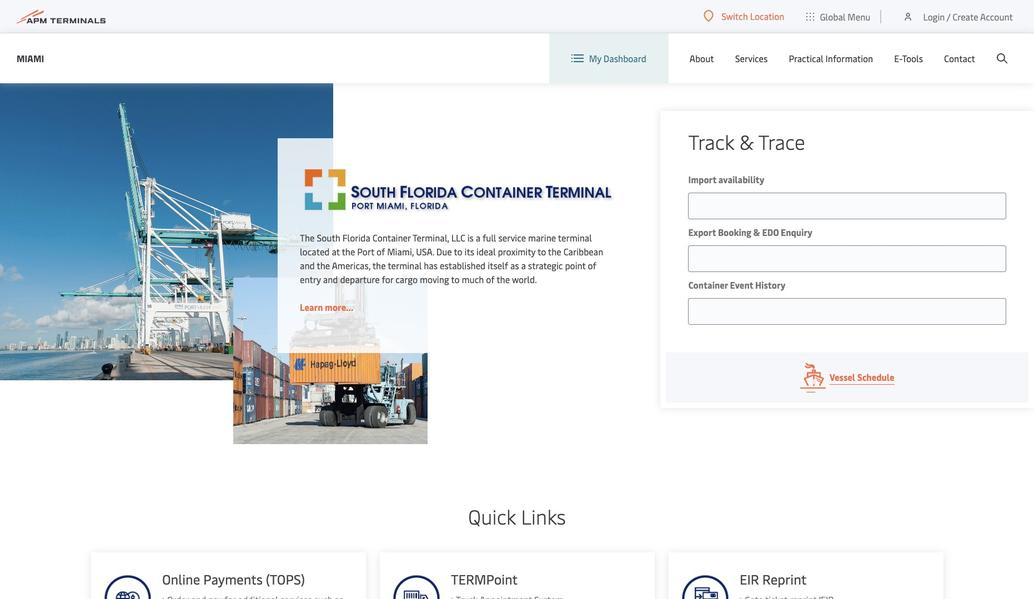 Task type: locate. For each thing, give the bounding box(es) containing it.
to left its
[[454, 246, 463, 258]]

0 horizontal spatial of
[[377, 246, 385, 258]]

terminal
[[558, 232, 592, 244], [388, 259, 422, 272]]

ideal
[[477, 246, 496, 258]]

0 vertical spatial container
[[373, 232, 411, 244]]

1 horizontal spatial and
[[323, 273, 338, 286]]

1 horizontal spatial a
[[522, 259, 526, 272]]

logo new 0 image
[[300, 166, 616, 214]]

global menu
[[820, 10, 871, 23]]

0 horizontal spatial and
[[300, 259, 315, 272]]

0 vertical spatial terminal
[[558, 232, 592, 244]]

quick
[[468, 503, 516, 530]]

2 horizontal spatial of
[[588, 259, 597, 272]]

container up miami,
[[373, 232, 411, 244]]

online payments (tops) link
[[91, 553, 366, 600]]

terminal up caribbean
[[558, 232, 592, 244]]

contact button
[[945, 33, 976, 83]]

practical information
[[789, 52, 874, 64]]

links
[[521, 503, 566, 530]]

container left 'event'
[[689, 279, 728, 291]]

&
[[740, 128, 754, 155], [754, 226, 761, 238]]

switch
[[722, 10, 748, 22]]

a
[[476, 232, 481, 244], [522, 259, 526, 272]]

create
[[953, 10, 979, 23]]

to
[[454, 246, 463, 258], [538, 246, 546, 258], [451, 273, 460, 286]]

e-
[[895, 52, 903, 64]]

container
[[373, 232, 411, 244], [689, 279, 728, 291]]

1 vertical spatial &
[[754, 226, 761, 238]]

of down caribbean
[[588, 259, 597, 272]]

services
[[736, 52, 768, 64]]

a right 'as'
[[522, 259, 526, 272]]

my dashboard
[[589, 52, 647, 64]]

proximity
[[498, 246, 536, 258]]

(tops)
[[265, 571, 305, 588]]

e-tools button
[[895, 33, 924, 83]]

e-tools
[[895, 52, 924, 64]]

the
[[342, 246, 355, 258], [548, 246, 562, 258], [317, 259, 330, 272], [373, 259, 386, 272], [497, 273, 510, 286]]

0 horizontal spatial a
[[476, 232, 481, 244]]

0 vertical spatial a
[[476, 232, 481, 244]]

location
[[751, 10, 785, 22]]

eir reprint link
[[669, 553, 944, 600]]

schedule
[[858, 371, 895, 383]]

about
[[690, 52, 714, 64]]

1 horizontal spatial of
[[486, 273, 495, 286]]

the down "located"
[[317, 259, 330, 272]]

the down itself
[[497, 273, 510, 286]]

and right entry
[[323, 273, 338, 286]]

account
[[981, 10, 1014, 23]]

service
[[499, 232, 526, 244]]

of down itself
[[486, 273, 495, 286]]

the right at
[[342, 246, 355, 258]]

1 vertical spatial terminal
[[388, 259, 422, 272]]

established
[[440, 259, 486, 272]]

0 vertical spatial &
[[740, 128, 754, 155]]

edo
[[763, 226, 779, 238]]

of right "port"
[[377, 246, 385, 258]]

and up entry
[[300, 259, 315, 272]]

entry
[[300, 273, 321, 286]]

0 horizontal spatial container
[[373, 232, 411, 244]]

quick links
[[468, 503, 566, 530]]

2 vertical spatial of
[[486, 273, 495, 286]]

1 vertical spatial a
[[522, 259, 526, 272]]

1 vertical spatial and
[[323, 273, 338, 286]]

1 vertical spatial of
[[588, 259, 597, 272]]

learn
[[300, 301, 323, 313]]

container inside the south florida container terminal, llc is a full service marine terminal located at the port of miami, usa. due to its ideal proximity to the caribbean and the americas, the terminal has established itself as a strategic point of entry and departure for cargo moving to much of the world.
[[373, 232, 411, 244]]

practical
[[789, 52, 824, 64]]

availability
[[719, 173, 765, 186]]

login
[[924, 10, 945, 23]]

the up the for
[[373, 259, 386, 272]]

1 horizontal spatial terminal
[[558, 232, 592, 244]]

track & trace
[[689, 128, 806, 155]]

switch location button
[[704, 10, 785, 22]]

terminal up cargo
[[388, 259, 422, 272]]

0 vertical spatial of
[[377, 246, 385, 258]]

& left edo
[[754, 226, 761, 238]]

1 vertical spatial container
[[689, 279, 728, 291]]

eir reprint
[[740, 571, 807, 588]]

cargo
[[396, 273, 418, 286]]

0 vertical spatial and
[[300, 259, 315, 272]]

strategic
[[528, 259, 563, 272]]

learn more...
[[300, 301, 354, 313]]

has
[[424, 259, 438, 272]]

termpoint
[[451, 571, 518, 588]]

1 horizontal spatial container
[[689, 279, 728, 291]]

llc
[[452, 232, 466, 244]]

at
[[332, 246, 340, 258]]

track
[[689, 128, 735, 155]]

about button
[[690, 33, 714, 83]]

& left trace
[[740, 128, 754, 155]]

a right is
[[476, 232, 481, 244]]

event
[[730, 279, 754, 291]]



Task type: describe. For each thing, give the bounding box(es) containing it.
export booking & edo enquiry
[[689, 226, 813, 238]]

marine
[[529, 232, 556, 244]]

miami link
[[17, 51, 44, 65]]

dashboard
[[604, 52, 647, 64]]

the
[[300, 232, 315, 244]]

due
[[437, 246, 452, 258]]

trace
[[759, 128, 806, 155]]

/
[[947, 10, 951, 23]]

vessel schedule link
[[666, 353, 1029, 403]]

vessel
[[830, 371, 856, 383]]

tools
[[903, 52, 924, 64]]

departure
[[340, 273, 380, 286]]

south
[[317, 232, 341, 244]]

miami primary image
[[0, 83, 333, 381]]

point
[[565, 259, 586, 272]]

history
[[756, 279, 786, 291]]

as
[[511, 259, 519, 272]]

0 horizontal spatial terminal
[[388, 259, 422, 272]]

import
[[689, 173, 717, 186]]

the up strategic
[[548, 246, 562, 258]]

miami,
[[387, 246, 414, 258]]

world.
[[512, 273, 537, 286]]

located
[[300, 246, 330, 258]]

switch location
[[722, 10, 785, 22]]

practical information button
[[789, 33, 874, 83]]

online
[[162, 571, 200, 588]]

moving
[[420, 273, 449, 286]]

login / create account
[[924, 10, 1014, 23]]

payments
[[203, 571, 262, 588]]

contact
[[945, 52, 976, 64]]

my dashboard button
[[572, 33, 647, 83]]

container event history
[[689, 279, 786, 291]]

my
[[589, 52, 602, 64]]

miami-weighing service image
[[233, 278, 428, 445]]

learn more... link
[[300, 301, 354, 313]]

services button
[[736, 33, 768, 83]]

login / create account link
[[903, 0, 1014, 33]]

florida
[[343, 232, 371, 244]]

eir
[[740, 571, 759, 588]]

port
[[357, 246, 375, 258]]

export
[[689, 226, 716, 238]]

more...
[[325, 301, 354, 313]]

import availability
[[689, 173, 765, 186]]

usa.
[[416, 246, 434, 258]]

information
[[826, 52, 874, 64]]

for
[[382, 273, 394, 286]]

americas,
[[332, 259, 371, 272]]

menu
[[848, 10, 871, 23]]

terminal,
[[413, 232, 449, 244]]

its
[[465, 246, 475, 258]]

to down marine
[[538, 246, 546, 258]]

global menu button
[[796, 0, 882, 33]]

reprint
[[763, 571, 807, 588]]

to down the established
[[451, 273, 460, 286]]

booking
[[718, 226, 752, 238]]

miami
[[17, 52, 44, 64]]

vessel schedule
[[830, 371, 895, 383]]

global
[[820, 10, 846, 23]]

itself
[[488, 259, 508, 272]]

enquiry
[[781, 226, 813, 238]]

full
[[483, 232, 496, 244]]

much
[[462, 273, 484, 286]]

is
[[468, 232, 474, 244]]

caribbean
[[564, 246, 604, 258]]

online payments (tops)
[[162, 571, 305, 588]]



Task type: vqa. For each thing, say whether or not it's contained in the screenshot.
Instructions
no



